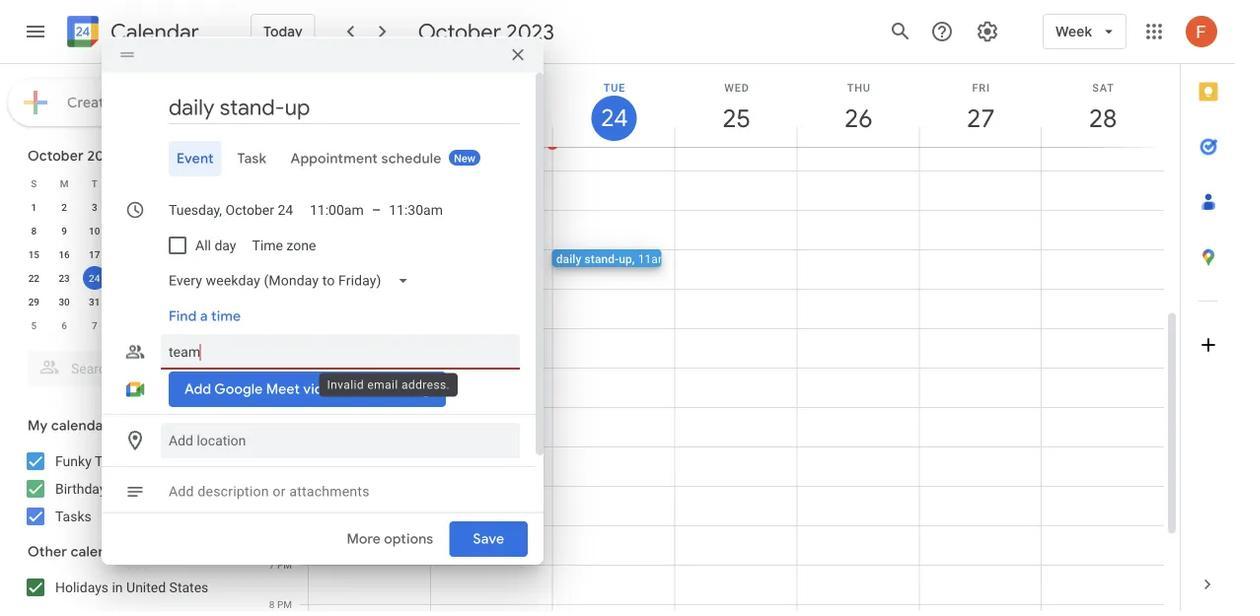 Task type: vqa. For each thing, say whether or not it's contained in the screenshot.


Task type: locate. For each thing, give the bounding box(es) containing it.
1 vertical spatial 28
[[210, 272, 221, 284]]

4 row from the top
[[19, 243, 231, 266]]

invalid
[[327, 378, 364, 392]]

24 down 17
[[89, 272, 100, 284]]

0 vertical spatial 3
[[92, 201, 97, 213]]

11 inside row
[[210, 320, 221, 332]]

0 horizontal spatial 27
[[180, 272, 191, 284]]

1 inside grid
[[269, 323, 275, 335]]

17 element
[[83, 243, 106, 266]]

27 down fri
[[966, 102, 994, 135]]

m
[[60, 178, 69, 189]]

6 pm from the top
[[277, 560, 292, 571]]

3 am from the top
[[277, 244, 292, 256]]

invalid email address.
[[327, 378, 450, 392]]

2
[[61, 201, 67, 213], [269, 362, 275, 374]]

1 vertical spatial 2023
[[87, 147, 120, 165]]

0 vertical spatial calendars
[[51, 417, 116, 435]]

am for 10 am
[[277, 204, 292, 216]]

row group
[[19, 195, 231, 337]]

2 horizontal spatial 10
[[264, 204, 275, 216]]

3 down the 2 pm
[[269, 402, 275, 413]]

t
[[92, 178, 98, 189]]

2 vertical spatial 3
[[269, 402, 275, 413]]

task button
[[230, 140, 275, 176]]

0 vertical spatial 4
[[122, 201, 128, 213]]

1 horizontal spatial 3
[[183, 296, 188, 308]]

4 right a at the bottom left of page
[[213, 296, 219, 308]]

calendars
[[51, 417, 116, 435], [71, 544, 135, 561]]

pm for 12 pm
[[277, 283, 292, 295]]

0 horizontal spatial tab list
[[117, 140, 520, 176]]

1 vertical spatial 1
[[269, 323, 275, 335]]

Guests text field
[[169, 334, 512, 369]]

thu
[[847, 81, 871, 94]]

or
[[273, 483, 286, 500]]

row containing 29
[[19, 290, 231, 314]]

3 up 10 element
[[92, 201, 97, 213]]

0 vertical spatial october 2023
[[418, 18, 555, 45]]

2 vertical spatial am
[[277, 244, 292, 256]]

s up start date text field
[[213, 178, 219, 189]]

7 down 31 element
[[92, 320, 97, 332]]

1 vertical spatial 2
[[269, 362, 275, 374]]

2 column header from the left
[[430, 64, 553, 147]]

14 element
[[204, 219, 228, 243]]

5 inside 'element'
[[31, 320, 37, 332]]

pm for 7 pm
[[277, 560, 292, 571]]

7 pm from the top
[[277, 599, 292, 611]]

1 horizontal spatial 9
[[269, 165, 275, 177]]

28 down 'sat'
[[1088, 102, 1116, 135]]

25 column header
[[675, 64, 798, 147]]

event
[[177, 149, 214, 167]]

0 horizontal spatial 2023
[[87, 147, 120, 165]]

1 vertical spatial am
[[277, 204, 292, 216]]

7 up 8 pm
[[269, 560, 275, 571]]

1 down 12
[[269, 323, 275, 335]]

28 link
[[1081, 96, 1126, 141]]

27 element
[[174, 266, 197, 290]]

november 4 element
[[204, 290, 228, 314]]

find a time button
[[161, 298, 249, 334]]

24 column header
[[552, 64, 676, 147]]

1 horizontal spatial 1
[[269, 323, 275, 335]]

2 inside row
[[61, 201, 67, 213]]

pm for 3 pm
[[277, 402, 292, 413]]

2 up 3 pm
[[269, 362, 275, 374]]

26 column header
[[797, 64, 920, 147]]

2 pm
[[269, 362, 292, 374]]

cell inside row group
[[140, 266, 170, 290]]

time
[[252, 237, 283, 253]]

fri
[[972, 81, 991, 94]]

1 horizontal spatial 2
[[269, 362, 275, 374]]

schedule
[[381, 149, 442, 167]]

row
[[19, 172, 231, 195], [19, 195, 231, 219], [19, 219, 231, 243], [19, 243, 231, 266], [19, 266, 231, 290], [19, 290, 231, 314], [19, 314, 231, 337]]

1 horizontal spatial 4
[[213, 296, 219, 308]]

2 pm from the top
[[277, 323, 292, 335]]

1 s from the left
[[31, 178, 37, 189]]

20 element
[[174, 243, 197, 266]]

11 am
[[264, 244, 292, 256]]

add description or attachments
[[169, 483, 370, 500]]

1 vertical spatial 8
[[269, 599, 275, 611]]

28 inside row
[[210, 272, 221, 284]]

0 horizontal spatial 3
[[92, 201, 97, 213]]

27 column header
[[919, 64, 1042, 147]]

27
[[966, 102, 994, 135], [180, 272, 191, 284]]

pm up the 2 pm
[[277, 323, 292, 335]]

0 horizontal spatial 1
[[31, 201, 37, 213]]

row containing 5
[[19, 314, 231, 337]]

november 2 element
[[143, 290, 167, 314]]

calendars up in
[[71, 544, 135, 561]]

0 horizontal spatial 7
[[92, 320, 97, 332]]

,
[[632, 252, 635, 266]]

1 vertical spatial 4
[[213, 296, 219, 308]]

to element
[[372, 201, 381, 218]]

grid containing 25
[[253, 64, 1180, 613]]

2 vertical spatial 10
[[180, 320, 191, 332]]

1 vertical spatial 27
[[180, 272, 191, 284]]

grid
[[253, 64, 1180, 613]]

1 inside row
[[31, 201, 37, 213]]

column header up "new" element
[[430, 64, 553, 147]]

0 horizontal spatial 28
[[210, 272, 221, 284]]

8 up the 15 element
[[31, 225, 37, 237]]

0 horizontal spatial s
[[31, 178, 37, 189]]

0 vertical spatial 10
[[264, 204, 275, 216]]

united
[[126, 580, 166, 596]]

0 horizontal spatial october 2023
[[28, 147, 120, 165]]

6 down 30 element
[[61, 320, 67, 332]]

1 up the 15 element
[[31, 201, 37, 213]]

4 pm from the top
[[277, 402, 292, 413]]

s
[[31, 178, 37, 189], [213, 178, 219, 189]]

1 vertical spatial 6
[[61, 320, 67, 332]]

7 inside grid
[[269, 560, 275, 571]]

24 down tue
[[600, 103, 627, 134]]

0 vertical spatial 24
[[600, 103, 627, 134]]

1 vertical spatial calendars
[[71, 544, 135, 561]]

8 down the 7 pm on the bottom of page
[[269, 599, 275, 611]]

all
[[195, 237, 211, 253]]

2 am from the top
[[277, 204, 292, 216]]

1 vertical spatial 10
[[89, 225, 100, 237]]

add
[[169, 483, 194, 500]]

3 for 3 pm
[[269, 402, 275, 413]]

3 for november 3 element at left
[[183, 296, 188, 308]]

1 column header from the left
[[308, 64, 431, 147]]

1 horizontal spatial 7
[[213, 201, 219, 213]]

28 column header
[[1041, 64, 1164, 147]]

1 horizontal spatial 28
[[1088, 102, 1116, 135]]

cell
[[140, 266, 170, 290]]

19 element
[[143, 243, 167, 266]]

0 vertical spatial 11
[[264, 244, 275, 256]]

22 element
[[22, 266, 46, 290]]

1 horizontal spatial october
[[418, 18, 501, 45]]

pm up 8 pm
[[277, 560, 292, 571]]

21 element
[[204, 243, 228, 266]]

row containing s
[[19, 172, 231, 195]]

0 horizontal spatial 9
[[61, 225, 67, 237]]

1
[[31, 201, 37, 213], [269, 323, 275, 335]]

Search for people text field
[[39, 351, 213, 387]]

my calendars list
[[4, 446, 245, 533]]

0 vertical spatial 27
[[966, 102, 994, 135]]

7 inside november 7 element
[[92, 320, 97, 332]]

daily stand-up , 11am
[[556, 252, 669, 266]]

9 am
[[269, 165, 292, 177]]

tue
[[604, 81, 626, 94]]

0 vertical spatial 28
[[1088, 102, 1116, 135]]

in
[[112, 580, 123, 596]]

8
[[31, 225, 37, 237], [269, 599, 275, 611]]

1 vertical spatial 9
[[61, 225, 67, 237]]

14
[[210, 225, 221, 237]]

1 for 1
[[31, 201, 37, 213]]

9 inside row group
[[61, 225, 67, 237]]

0 horizontal spatial 2
[[61, 201, 67, 213]]

24 inside "cell"
[[89, 272, 100, 284]]

1 pm
[[269, 323, 292, 335]]

8 for 8
[[31, 225, 37, 237]]

9
[[269, 165, 275, 177], [61, 225, 67, 237]]

5 down 29 element
[[31, 320, 37, 332]]

0 horizontal spatial 5
[[31, 320, 37, 332]]

16
[[59, 249, 70, 261]]

4 up 11 element
[[122, 201, 128, 213]]

1 horizontal spatial s
[[213, 178, 219, 189]]

8 pm
[[269, 599, 292, 611]]

None search field
[[0, 343, 245, 387]]

calendars for my calendars
[[51, 417, 116, 435]]

3 left a at the bottom left of page
[[183, 296, 188, 308]]

0 horizontal spatial 8
[[31, 225, 37, 237]]

10 for 10 am
[[264, 204, 275, 216]]

2 vertical spatial 7
[[269, 560, 275, 571]]

6
[[183, 201, 188, 213], [61, 320, 67, 332]]

0 vertical spatial 5
[[31, 320, 37, 332]]

pm down the 7 pm on the bottom of page
[[277, 599, 292, 611]]

week button
[[1043, 8, 1127, 55]]

11
[[264, 244, 275, 256], [210, 320, 221, 332]]

event button
[[169, 140, 222, 176]]

1 vertical spatial 11
[[210, 320, 221, 332]]

0 vertical spatial 1
[[31, 201, 37, 213]]

24 link
[[592, 96, 637, 141]]

3 pm from the top
[[277, 362, 292, 374]]

1 horizontal spatial 8
[[269, 599, 275, 611]]

5 for 5 pm
[[269, 481, 275, 492]]

2 horizontal spatial 3
[[269, 402, 275, 413]]

5
[[31, 320, 37, 332], [269, 481, 275, 492]]

28 down 21
[[210, 272, 221, 284]]

find a time
[[169, 307, 241, 325]]

0 horizontal spatial 24
[[89, 272, 100, 284]]

s left "m" in the top left of the page
[[31, 178, 37, 189]]

5 right description
[[269, 481, 275, 492]]

1 vertical spatial 5
[[269, 481, 275, 492]]

1 vertical spatial 7
[[92, 320, 97, 332]]

2 horizontal spatial 7
[[269, 560, 275, 571]]

7
[[213, 201, 219, 213], [92, 320, 97, 332], [269, 560, 275, 571]]

5 for 5
[[31, 320, 37, 332]]

1 row from the top
[[19, 172, 231, 195]]

0 vertical spatial 7
[[213, 201, 219, 213]]

24
[[600, 103, 627, 134], [89, 272, 100, 284]]

0 horizontal spatial 10
[[89, 225, 100, 237]]

am
[[277, 165, 292, 177], [277, 204, 292, 216], [277, 244, 292, 256]]

1 horizontal spatial 5
[[269, 481, 275, 492]]

settings menu image
[[976, 20, 1000, 43]]

11 element
[[113, 219, 137, 243]]

2 row from the top
[[19, 195, 231, 219]]

7 for november 7 element in the left bottom of the page
[[92, 320, 97, 332]]

7 up 14 element
[[213, 201, 219, 213]]

0 vertical spatial 6
[[183, 201, 188, 213]]

tab list
[[1181, 64, 1235, 558], [117, 140, 520, 176]]

0 vertical spatial 9
[[269, 165, 275, 177]]

27 down 20 at top left
[[180, 272, 191, 284]]

tab list containing event
[[117, 140, 520, 176]]

6 down f
[[183, 201, 188, 213]]

2023
[[506, 18, 555, 45], [87, 147, 120, 165]]

24 cell
[[79, 266, 110, 290]]

pm for 5 pm
[[277, 481, 292, 492]]

my calendars button
[[4, 411, 245, 442]]

9 up 16 element
[[61, 225, 67, 237]]

11 left zone
[[264, 244, 275, 256]]

6 row from the top
[[19, 290, 231, 314]]

pm right 12
[[277, 283, 292, 295]]

11 inside grid
[[264, 244, 275, 256]]

9 right task
[[269, 165, 275, 177]]

1 horizontal spatial 27
[[966, 102, 994, 135]]

10 inside grid
[[264, 204, 275, 216]]

1 pm from the top
[[277, 283, 292, 295]]

other
[[28, 544, 67, 561]]

11 right a at the bottom left of page
[[210, 320, 221, 332]]

2 down "m" in the top left of the page
[[61, 201, 67, 213]]

pm down '1 pm'
[[277, 362, 292, 374]]

5 pm from the top
[[277, 481, 292, 492]]

column header up appointment schedule
[[308, 64, 431, 147]]

0 horizontal spatial 11
[[210, 320, 221, 332]]

None field
[[161, 263, 425, 298]]

1 horizontal spatial 24
[[600, 103, 627, 134]]

1 horizontal spatial 11
[[264, 244, 275, 256]]

10 element
[[83, 219, 106, 243]]

november 7 element
[[83, 314, 106, 337]]

october
[[418, 18, 501, 45], [28, 147, 84, 165]]

today button
[[251, 8, 315, 55]]

pm right description
[[277, 481, 292, 492]]

8 inside row
[[31, 225, 37, 237]]

pm for 8 pm
[[277, 599, 292, 611]]

0 horizontal spatial 6
[[61, 320, 67, 332]]

description
[[198, 483, 269, 500]]

pm for 2 pm
[[277, 362, 292, 374]]

create
[[67, 94, 112, 112]]

10 up time
[[264, 204, 275, 216]]

1 am from the top
[[277, 165, 292, 177]]

1 vertical spatial 3
[[183, 296, 188, 308]]

5 row from the top
[[19, 266, 231, 290]]

1 horizontal spatial 2023
[[506, 18, 555, 45]]

7 for 7 pm
[[269, 560, 275, 571]]

21
[[210, 249, 221, 261]]

25 link
[[714, 96, 759, 141]]

1 horizontal spatial 10
[[180, 320, 191, 332]]

0 vertical spatial am
[[277, 165, 292, 177]]

0 vertical spatial 2
[[61, 201, 67, 213]]

1 vertical spatial 24
[[89, 272, 100, 284]]

calendar heading
[[107, 18, 199, 46]]

sat 28
[[1088, 81, 1116, 135]]

pm down the 2 pm
[[277, 402, 292, 413]]

0 vertical spatial 8
[[31, 225, 37, 237]]

1 horizontal spatial 6
[[183, 201, 188, 213]]

november 6 element
[[52, 314, 76, 337]]

10 left a at the bottom left of page
[[180, 320, 191, 332]]

pm
[[277, 283, 292, 295], [277, 323, 292, 335], [277, 362, 292, 374], [277, 402, 292, 413], [277, 481, 292, 492], [277, 560, 292, 571], [277, 599, 292, 611]]

7 row from the top
[[19, 314, 231, 337]]

29 element
[[22, 290, 46, 314]]

10 up 17
[[89, 225, 100, 237]]

3 row from the top
[[19, 219, 231, 243]]

calendars up funky town
[[51, 417, 116, 435]]

0 horizontal spatial october
[[28, 147, 84, 165]]

column header
[[308, 64, 431, 147], [430, 64, 553, 147]]

1 vertical spatial october
[[28, 147, 84, 165]]

calendar element
[[63, 12, 199, 55]]

3
[[92, 201, 97, 213], [183, 296, 188, 308], [269, 402, 275, 413]]



Task type: describe. For each thing, give the bounding box(es) containing it.
25
[[721, 102, 749, 135]]

funky
[[55, 453, 92, 470]]

fri 27
[[966, 81, 994, 135]]

20
[[180, 249, 191, 261]]

row containing 15
[[19, 243, 231, 266]]

calendar
[[111, 18, 199, 46]]

15 element
[[22, 243, 46, 266]]

other calendars
[[28, 544, 135, 561]]

my calendars
[[28, 417, 116, 435]]

row group containing 1
[[19, 195, 231, 337]]

my
[[28, 417, 48, 435]]

today
[[263, 23, 303, 40]]

31 element
[[83, 290, 106, 314]]

november 9 element
[[143, 314, 167, 337]]

am for 9 am
[[277, 165, 292, 177]]

31
[[89, 296, 100, 308]]

13 element
[[174, 219, 197, 243]]

birthdays
[[55, 481, 113, 497]]

23 element
[[52, 266, 76, 290]]

october 2023 grid
[[19, 172, 231, 337]]

tasks
[[55, 509, 92, 525]]

29
[[28, 296, 40, 308]]

30 element
[[52, 290, 76, 314]]

row containing 8
[[19, 219, 231, 243]]

15
[[28, 249, 40, 261]]

create button
[[8, 79, 154, 126]]

Add title text field
[[169, 92, 520, 122]]

town
[[95, 453, 128, 470]]

holidays
[[55, 580, 109, 596]]

main drawer image
[[24, 20, 47, 43]]

funky town
[[55, 453, 128, 470]]

new element
[[449, 149, 480, 165]]

address.
[[402, 378, 450, 392]]

22
[[28, 272, 40, 284]]

all day
[[195, 237, 236, 253]]

0 horizontal spatial 4
[[122, 201, 128, 213]]

november 5 element
[[22, 314, 46, 337]]

thursday column header
[[140, 172, 170, 195]]

attachments
[[289, 483, 370, 500]]

1 vertical spatial october 2023
[[28, 147, 120, 165]]

new
[[454, 152, 476, 164]]

24, today element
[[83, 266, 106, 290]]

7 pm
[[269, 560, 292, 571]]

sat
[[1093, 81, 1115, 94]]

november 3 element
[[174, 290, 197, 314]]

am for 11 am
[[277, 244, 292, 256]]

30
[[59, 296, 70, 308]]

12 pm
[[264, 283, 292, 295]]

16 element
[[52, 243, 76, 266]]

thu 26
[[843, 81, 872, 135]]

11 for 11
[[210, 320, 221, 332]]

End time text field
[[389, 198, 443, 221]]

Start date text field
[[169, 198, 294, 221]]

Location text field
[[169, 423, 512, 458]]

11 for 11 am
[[264, 244, 275, 256]]

27 link
[[958, 96, 1004, 141]]

time zone
[[252, 237, 316, 253]]

17
[[89, 249, 100, 261]]

10 for november 10 element
[[180, 320, 191, 332]]

10 for 10 element
[[89, 225, 100, 237]]

12
[[264, 283, 275, 295]]

24 inside "column header"
[[600, 103, 627, 134]]

2 s from the left
[[213, 178, 219, 189]]

2 for 2
[[61, 201, 67, 213]]

12 element
[[143, 219, 167, 243]]

appointment
[[291, 149, 378, 167]]

10 am
[[264, 204, 292, 216]]

email
[[367, 378, 398, 392]]

8 for 8 pm
[[269, 599, 275, 611]]

5 element
[[143, 195, 167, 219]]

13
[[180, 225, 191, 237]]

day
[[215, 237, 236, 253]]

week
[[1056, 23, 1092, 40]]

9 for 9
[[61, 225, 67, 237]]

stand-
[[585, 252, 619, 266]]

9 for 9 am
[[269, 165, 275, 177]]

time zone button
[[244, 227, 324, 263]]

0 vertical spatial 2023
[[506, 18, 555, 45]]

november 10 element
[[174, 314, 197, 337]]

26 link
[[836, 96, 882, 141]]

wed 25
[[721, 81, 750, 135]]

1 for 1 pm
[[269, 323, 275, 335]]

find
[[169, 307, 197, 325]]

5 pm
[[269, 481, 292, 492]]

states
[[169, 580, 209, 596]]

Start time text field
[[310, 198, 364, 221]]

holidays in united states
[[55, 580, 209, 596]]

time
[[211, 307, 241, 325]]

a
[[200, 307, 208, 325]]

tue 24
[[600, 81, 627, 134]]

–
[[372, 201, 381, 218]]

27 inside 'element'
[[180, 272, 191, 284]]

1 horizontal spatial tab list
[[1181, 64, 1235, 558]]

november 11 element
[[204, 314, 228, 337]]

appointment schedule
[[291, 149, 442, 167]]

3 pm
[[269, 402, 292, 413]]

27 inside column header
[[966, 102, 994, 135]]

row containing 1
[[19, 195, 231, 219]]

1 horizontal spatial october 2023
[[418, 18, 555, 45]]

26
[[843, 102, 872, 135]]

wed
[[724, 81, 750, 94]]

2 for 2 pm
[[269, 362, 275, 374]]

other calendars button
[[4, 537, 245, 568]]

zone
[[286, 237, 316, 253]]

28 inside column header
[[1088, 102, 1116, 135]]

28 element
[[204, 266, 228, 290]]

daily
[[556, 252, 582, 266]]

task
[[238, 149, 267, 167]]

0 vertical spatial october
[[418, 18, 501, 45]]

23
[[59, 272, 70, 284]]

11am
[[638, 252, 669, 266]]

up
[[619, 252, 632, 266]]

calendars for other calendars
[[71, 544, 135, 561]]

row containing 22
[[19, 266, 231, 290]]

f
[[183, 178, 188, 189]]

pm for 1 pm
[[277, 323, 292, 335]]



